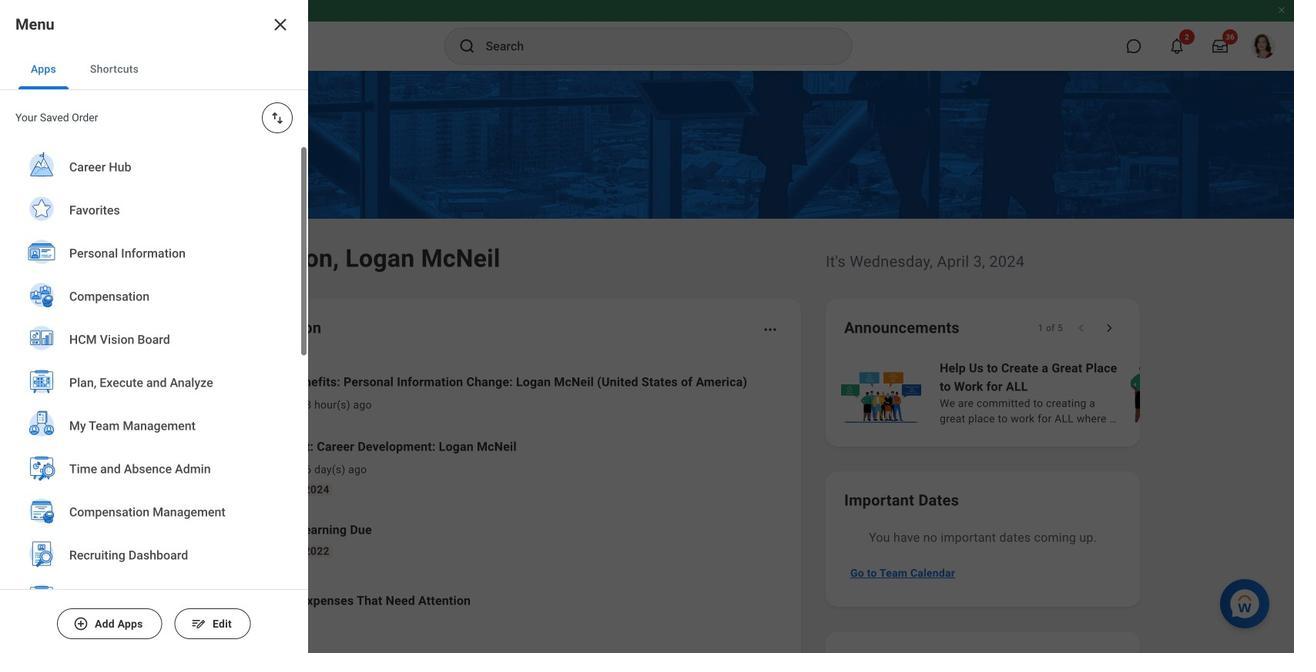 Task type: vqa. For each thing, say whether or not it's contained in the screenshot.
Global Modern Services, Inc. (Usa) corresponding to 11/30/2021
no



Task type: describe. For each thing, give the bounding box(es) containing it.
chevron left small image
[[1074, 321, 1089, 336]]

chevron right small image
[[1102, 321, 1117, 336]]

inbox image
[[195, 455, 218, 478]]

text edit image
[[191, 616, 206, 632]]

inbox large image
[[1213, 39, 1228, 54]]

search image
[[458, 37, 477, 55]]

notifications large image
[[1170, 39, 1185, 54]]

inbox image
[[195, 381, 218, 405]]

sort image
[[270, 110, 285, 126]]



Task type: locate. For each thing, give the bounding box(es) containing it.
main content
[[0, 71, 1294, 653]]

x image
[[271, 15, 290, 34]]

status
[[1038, 322, 1063, 334]]

tab list
[[0, 49, 308, 90]]

dashboard expenses image
[[195, 589, 218, 613]]

list
[[0, 146, 308, 653], [838, 358, 1294, 428], [173, 361, 783, 632]]

global navigation dialog
[[0, 0, 308, 653]]

banner
[[0, 0, 1294, 71]]

close environment banner image
[[1277, 5, 1287, 15]]

profile logan mcneil element
[[1242, 29, 1285, 63]]

plus circle image
[[73, 616, 89, 632]]



